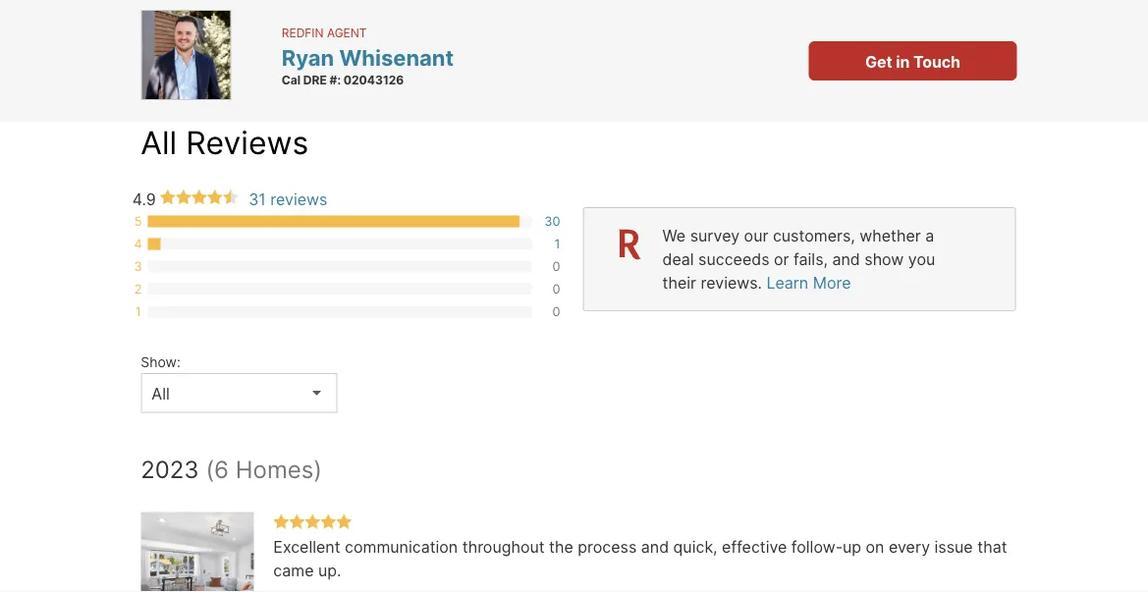 Task type: locate. For each thing, give the bounding box(es) containing it.
1 horizontal spatial 1
[[555, 236, 561, 252]]

touch
[[914, 52, 961, 71]]

the
[[549, 538, 574, 557]]

2023 (6 homes)
[[141, 456, 322, 485]]

ryan whisenant link
[[282, 44, 454, 71]]

#:
[[330, 72, 341, 87]]

3 0 from the top
[[553, 304, 561, 319]]

1-844-759-7732
[[292, 21, 400, 38]]

homes)
[[236, 456, 322, 485]]

and up more at right
[[833, 250, 861, 269]]

1
[[555, 236, 561, 252], [135, 304, 141, 319]]

and
[[833, 250, 861, 269], [642, 538, 669, 557]]

0 vertical spatial all
[[141, 123, 177, 161]]

30
[[545, 214, 561, 229]]

5
[[134, 214, 142, 229]]

1 horizontal spatial and
[[833, 250, 861, 269]]

2 vertical spatial 0
[[553, 304, 561, 319]]

in
[[897, 52, 910, 71]]

learn more link
[[767, 273, 852, 292]]

and inside we survey our customers, whether a deal succeeds or fails, and show you their reviews.
[[833, 250, 861, 269]]

reviews.
[[701, 273, 763, 292]]

1 vertical spatial all
[[152, 384, 170, 403]]

learn
[[767, 273, 809, 292]]

learn more
[[767, 273, 852, 292]]

all up 4.9
[[141, 123, 177, 161]]

4
[[134, 236, 142, 252]]

7732
[[367, 21, 400, 38]]

1 vertical spatial 0
[[553, 282, 561, 297]]

rating 5.0 out of 5 element
[[274, 514, 352, 532]]

follow-
[[792, 538, 843, 557]]

1 vertical spatial and
[[642, 538, 669, 557]]

you
[[909, 250, 936, 269]]

ryan whisenant, redfin agent image
[[141, 10, 231, 100]]

a
[[926, 226, 935, 245]]

0 vertical spatial and
[[833, 250, 861, 269]]

show
[[865, 250, 905, 269]]

all down show:
[[152, 384, 170, 403]]

we survey our customers, whether a deal succeeds or fails, and show you their reviews.
[[663, 226, 936, 292]]

agent
[[327, 25, 367, 40]]

redfin
[[282, 25, 324, 40]]

and inside excellent communication throughout the process and quick, effective follow-up on every issue that came up.
[[642, 538, 669, 557]]

reviews
[[186, 123, 309, 161]]

0 horizontal spatial and
[[642, 538, 669, 557]]

759-
[[337, 21, 367, 38]]

2 0 from the top
[[553, 282, 561, 297]]

0 horizontal spatial 1
[[135, 304, 141, 319]]

and left quick,
[[642, 538, 669, 557]]

0
[[553, 259, 561, 274], [553, 282, 561, 297], [553, 304, 561, 319]]

0 vertical spatial 0
[[553, 259, 561, 274]]

all reviews
[[141, 123, 309, 161]]

came
[[274, 562, 314, 581]]

reviews
[[271, 190, 328, 209]]

on
[[866, 538, 885, 557]]

all
[[141, 123, 177, 161], [152, 384, 170, 403]]

every
[[889, 538, 931, 557]]

get in touch
[[866, 52, 961, 71]]

0 vertical spatial 1
[[555, 236, 561, 252]]

ryan
[[282, 44, 334, 71]]

section
[[583, 207, 1017, 312]]

up
[[843, 538, 862, 557]]

rating 4.9 out of 5 element
[[160, 189, 239, 207]]

0 for 1
[[553, 304, 561, 319]]

our
[[745, 226, 769, 245]]

844-
[[304, 21, 337, 38]]

submit search image
[[250, 22, 266, 38]]

issue
[[935, 538, 974, 557]]

1 down 30 link
[[555, 236, 561, 252]]

1 down 2
[[135, 304, 141, 319]]

1 0 from the top
[[553, 259, 561, 274]]

show:
[[141, 354, 181, 371]]

we
[[663, 226, 686, 245]]

get
[[866, 52, 893, 71]]

1 vertical spatial 1
[[135, 304, 141, 319]]

31 reviews link
[[249, 190, 328, 209]]

section containing we survey our customers, whether a deal succeeds or fails, and show you their reviews.
[[583, 207, 1017, 312]]



Task type: describe. For each thing, give the bounding box(es) containing it.
succeeds
[[699, 250, 770, 269]]

2
[[134, 282, 142, 297]]

deal
[[663, 250, 694, 269]]

cal
[[282, 72, 301, 87]]

customers,
[[773, 226, 856, 245]]

all for all reviews
[[141, 123, 177, 161]]

31 reviews
[[249, 190, 328, 209]]

excellent communication throughout the process and quick, effective follow-up on every issue that came up.
[[274, 538, 1012, 581]]

1-
[[292, 21, 304, 38]]

dre
[[304, 72, 327, 87]]

their
[[663, 273, 697, 292]]

whether
[[860, 226, 922, 245]]

4.9
[[132, 190, 156, 209]]

up.
[[318, 562, 341, 581]]

all for all
[[152, 384, 170, 403]]

1 link
[[555, 236, 561, 252]]

fails,
[[794, 250, 828, 269]]

(6
[[206, 456, 229, 485]]

show: element
[[141, 344, 328, 373]]

2023
[[141, 456, 199, 485]]

effective
[[722, 538, 788, 557]]

process
[[578, 538, 637, 557]]

throughout
[[463, 538, 545, 557]]

get in touch button
[[809, 41, 1018, 81]]

whisenant
[[339, 44, 454, 71]]

quick,
[[674, 538, 718, 557]]

survey
[[691, 226, 740, 245]]

excellent
[[274, 538, 341, 557]]

or
[[774, 250, 790, 269]]

0 for 3
[[553, 259, 561, 274]]

redfin agent ryan whisenant cal dre #: 02043126
[[282, 25, 454, 87]]

that
[[978, 538, 1008, 557]]

1-844-759-7732 link
[[292, 21, 400, 38]]

0 for 2
[[553, 282, 561, 297]]

communication
[[345, 538, 458, 557]]

31
[[249, 190, 266, 209]]

3
[[134, 259, 142, 274]]

30 link
[[545, 214, 561, 229]]

02043126
[[344, 72, 404, 87]]

more
[[813, 273, 852, 292]]



Task type: vqa. For each thing, say whether or not it's contained in the screenshot.
dre
yes



